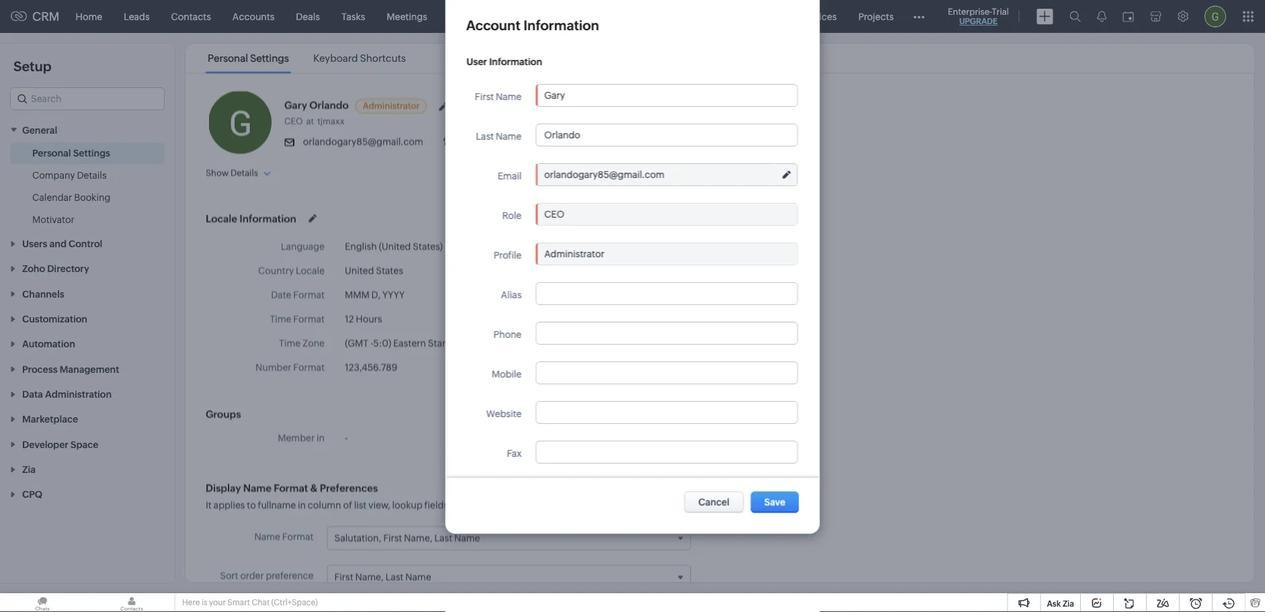 Task type: describe. For each thing, give the bounding box(es) containing it.
chat
[[252, 598, 270, 608]]

12
[[345, 314, 354, 324]]

123,456.789
[[345, 362, 398, 373]]

eastern
[[393, 338, 426, 349]]

user information
[[466, 56, 542, 67]]

booking
[[74, 192, 110, 203]]

&
[[310, 482, 318, 494]]

notes
[[1132, 575, 1156, 585]]

setup
[[13, 59, 51, 74]]

leads link
[[113, 0, 160, 33]]

time left phone
[[470, 338, 492, 349]]

preference
[[266, 571, 314, 581]]

keyboard
[[313, 52, 358, 64]]

ask zia
[[1047, 600, 1075, 609]]

preferences
[[320, 482, 378, 494]]

calls link
[[438, 0, 481, 33]]

1 vertical spatial -
[[345, 432, 348, 443]]

order
[[240, 571, 264, 581]]

user
[[469, 500, 488, 510]]

states)
[[413, 241, 443, 252]]

home link
[[65, 0, 113, 33]]

motivator
[[32, 214, 74, 225]]

format for number
[[293, 362, 325, 373]]

analytics link
[[537, 0, 598, 33]]

country
[[258, 265, 294, 276]]

calendar
[[32, 192, 72, 203]]

cancel button
[[685, 492, 744, 514]]

time format
[[270, 314, 325, 324]]

sort
[[220, 571, 238, 581]]

leads
[[124, 11, 150, 22]]

keyboard shortcuts link
[[311, 52, 408, 64]]

chats image
[[0, 594, 85, 613]]

company
[[32, 170, 75, 180]]

member
[[278, 432, 315, 443]]

settings inside list
[[250, 52, 289, 64]]

standard
[[428, 338, 468, 349]]

locale information
[[206, 212, 296, 224]]

orlandogary85@gmail.com
[[303, 136, 423, 147]]

show details
[[206, 168, 258, 178]]

list
[[354, 500, 367, 510]]

united
[[345, 265, 374, 276]]

company details
[[32, 170, 107, 180]]

services link
[[789, 0, 848, 33]]

last
[[476, 131, 494, 142]]

accounts link
[[222, 0, 285, 33]]

(ctrl+space)
[[271, 598, 318, 608]]

alias
[[501, 290, 522, 301]]

accounts
[[233, 11, 275, 22]]

format for date
[[293, 289, 325, 300]]

first
[[475, 91, 494, 102]]

member in
[[278, 432, 325, 443]]

groups
[[206, 409, 241, 420]]

(gmt -5:0) eastern standard time (america/new_york)
[[345, 338, 582, 349]]

english
[[345, 241, 377, 252]]

list containing personal settings
[[196, 44, 418, 73]]

general region
[[0, 142, 175, 231]]

information for locale information
[[240, 212, 296, 224]]

first name
[[475, 91, 522, 102]]

tjmaxx link
[[318, 116, 348, 126]]

contacts link
[[160, 0, 222, 33]]

time zone
[[279, 338, 325, 349]]

your
[[209, 598, 226, 608]]

0 vertical spatial locale
[[206, 212, 237, 224]]

last name
[[476, 131, 522, 142]]

to
[[247, 500, 256, 510]]

motivator link
[[32, 213, 74, 226]]

mobile
[[492, 369, 522, 380]]

zone
[[303, 338, 325, 349]]

mmm d, yyyy
[[345, 289, 405, 300]]

information for account information
[[524, 17, 599, 33]]

personal settings link for company details link
[[32, 146, 110, 160]]

personal settings link for keyboard shortcuts link on the left
[[206, 52, 291, 64]]

meetings link
[[376, 0, 438, 33]]

sticky
[[1105, 575, 1130, 585]]

profile
[[494, 250, 522, 261]]

general button
[[0, 117, 175, 142]]

name
[[490, 500, 514, 510]]

analytics
[[548, 11, 588, 22]]

settings inside the general region
[[73, 147, 110, 158]]

5:0)
[[373, 338, 391, 349]]

tasks
[[342, 11, 365, 22]]

email
[[498, 171, 522, 182]]

save
[[765, 497, 786, 508]]

mmm
[[345, 289, 370, 300]]

cancel
[[699, 497, 730, 508]]

show
[[206, 168, 229, 178]]

of
[[343, 500, 352, 510]]



Task type: vqa. For each thing, say whether or not it's contained in the screenshot.
Calendar 'icon'
yes



Task type: locate. For each thing, give the bounding box(es) containing it.
column
[[308, 500, 341, 510]]

format for name
[[282, 532, 314, 542]]

1 horizontal spatial details
[[231, 168, 258, 178]]

2 vertical spatial information
[[240, 212, 296, 224]]

applies
[[214, 500, 245, 510]]

12 hours
[[345, 314, 382, 324]]

calendar booking
[[32, 192, 110, 203]]

0 vertical spatial personal
[[208, 52, 248, 64]]

language
[[281, 241, 325, 252]]

here is your smart chat (ctrl+space)
[[182, 598, 318, 608]]

1 horizontal spatial personal
[[208, 52, 248, 64]]

number
[[256, 362, 292, 373]]

ceo
[[284, 116, 303, 126]]

save button
[[751, 492, 799, 514]]

name up "to"
[[243, 482, 272, 494]]

1 vertical spatial personal settings
[[32, 147, 110, 158]]

settings down the general dropdown button at the left top
[[73, 147, 110, 158]]

united states
[[345, 265, 403, 276]]

shortcuts
[[360, 52, 406, 64]]

signals image
[[1097, 11, 1107, 22]]

1 horizontal spatial personal settings link
[[206, 52, 291, 64]]

1 vertical spatial personal
[[32, 147, 71, 158]]

gary
[[284, 99, 307, 111]]

contacts
[[171, 11, 211, 22]]

personal settings up company details link
[[32, 147, 110, 158]]

1 vertical spatial information
[[489, 56, 542, 67]]

personal settings down accounts
[[208, 52, 289, 64]]

time
[[270, 314, 292, 324], [279, 338, 301, 349], [470, 338, 492, 349]]

d,
[[372, 289, 381, 300]]

ceo at tjmaxx
[[284, 116, 345, 126]]

0 vertical spatial personal settings link
[[206, 52, 291, 64]]

None text field
[[536, 124, 797, 146], [536, 164, 776, 186], [536, 204, 797, 225], [536, 243, 797, 265], [536, 283, 797, 305], [536, 402, 797, 424], [536, 124, 797, 146], [536, 164, 776, 186], [536, 204, 797, 225], [536, 243, 797, 265], [536, 283, 797, 305], [536, 402, 797, 424]]

personal inside list
[[208, 52, 248, 64]]

name for last
[[496, 131, 522, 142]]

- right (gmt
[[370, 338, 373, 349]]

in inside display name format & preferences it applies to fullname in column of list view, lookup fields and user name
[[298, 500, 306, 510]]

details
[[231, 168, 258, 178], [77, 170, 107, 180]]

here
[[182, 598, 200, 608]]

personal inside the general region
[[32, 147, 71, 158]]

information
[[524, 17, 599, 33], [489, 56, 542, 67], [240, 212, 296, 224]]

enterprise-trial upgrade
[[948, 6, 1009, 26]]

(united
[[379, 241, 411, 252]]

personal settings inside list
[[208, 52, 289, 64]]

name
[[496, 91, 522, 102], [496, 131, 522, 142], [243, 482, 272, 494], [255, 532, 280, 542]]

1 vertical spatial personal settings link
[[32, 146, 110, 160]]

details right show
[[231, 168, 258, 178]]

locale down show
[[206, 212, 237, 224]]

name right 'last'
[[496, 131, 522, 142]]

crm link
[[11, 10, 60, 23]]

country locale
[[258, 265, 325, 276]]

1 vertical spatial in
[[298, 500, 306, 510]]

- right member in
[[345, 432, 348, 443]]

0 horizontal spatial details
[[77, 170, 107, 180]]

1 horizontal spatial in
[[317, 432, 325, 443]]

format up fullname
[[274, 482, 308, 494]]

personal down accounts 'link'
[[208, 52, 248, 64]]

format up time format
[[293, 289, 325, 300]]

name for display
[[243, 482, 272, 494]]

profile image
[[1205, 6, 1227, 27]]

1 vertical spatial settings
[[73, 147, 110, 158]]

0 vertical spatial settings
[[250, 52, 289, 64]]

1 horizontal spatial settings
[[250, 52, 289, 64]]

meetings
[[387, 11, 427, 22]]

0 horizontal spatial -
[[345, 432, 348, 443]]

is
[[202, 598, 208, 608]]

name down fullname
[[255, 532, 280, 542]]

details for show details
[[231, 168, 258, 178]]

date format
[[271, 289, 325, 300]]

calls
[[449, 11, 470, 22]]

general
[[22, 125, 57, 135]]

tjmaxx
[[318, 116, 345, 126]]

settings down accounts 'link'
[[250, 52, 289, 64]]

0 horizontal spatial in
[[298, 500, 306, 510]]

(gmt
[[345, 338, 369, 349]]

deals
[[296, 11, 320, 22]]

in right member
[[317, 432, 325, 443]]

1 vertical spatial locale
[[296, 265, 325, 276]]

name for first
[[496, 91, 522, 102]]

services
[[800, 11, 837, 22]]

home
[[76, 11, 102, 22]]

format down 'zone'
[[293, 362, 325, 373]]

personal up company
[[32, 147, 71, 158]]

personal settings inside the general region
[[32, 147, 110, 158]]

fax
[[507, 449, 522, 459]]

0 vertical spatial in
[[317, 432, 325, 443]]

lookup
[[392, 500, 423, 510]]

administrator
[[363, 101, 420, 111]]

states
[[376, 265, 403, 276]]

0 horizontal spatial personal settings
[[32, 147, 110, 158]]

sort order preference
[[220, 571, 314, 581]]

format for time
[[293, 314, 325, 324]]

upgrade
[[960, 17, 998, 26]]

contacts image
[[89, 594, 174, 613]]

1 horizontal spatial locale
[[296, 265, 325, 276]]

view,
[[369, 500, 391, 510]]

format inside display name format & preferences it applies to fullname in column of list view, lookup fields and user name
[[274, 482, 308, 494]]

format up 'zone'
[[293, 314, 325, 324]]

information for user information
[[489, 56, 542, 67]]

fields
[[425, 500, 448, 510]]

personal
[[208, 52, 248, 64], [32, 147, 71, 158]]

1 horizontal spatial -
[[370, 338, 373, 349]]

name right first
[[496, 91, 522, 102]]

time for time format
[[270, 314, 292, 324]]

company details link
[[32, 168, 107, 182]]

reports
[[492, 11, 526, 22]]

hours
[[356, 314, 382, 324]]

it
[[206, 500, 212, 510]]

calendar booking link
[[32, 191, 110, 204]]

time down "date"
[[270, 314, 292, 324]]

0 horizontal spatial locale
[[206, 212, 237, 224]]

fullname
[[258, 500, 296, 510]]

in left column
[[298, 500, 306, 510]]

tasks link
[[331, 0, 376, 33]]

personal settings link up company details link
[[32, 146, 110, 160]]

details inside the general region
[[77, 170, 107, 180]]

name inside display name format & preferences it applies to fullname in column of list view, lookup fields and user name
[[243, 482, 272, 494]]

time left 'zone'
[[279, 338, 301, 349]]

None text field
[[536, 85, 797, 106], [536, 323, 797, 344], [536, 362, 797, 384], [536, 442, 797, 463], [536, 85, 797, 106], [536, 323, 797, 344], [536, 362, 797, 384], [536, 442, 797, 463]]

display
[[206, 482, 241, 494]]

gary orlando
[[284, 99, 349, 111]]

account information
[[466, 17, 599, 33]]

name format
[[255, 532, 314, 542]]

0 horizontal spatial personal settings link
[[32, 146, 110, 160]]

time for time zone
[[279, 338, 301, 349]]

personal settings link down accounts
[[206, 52, 291, 64]]

projects link
[[848, 0, 905, 33]]

1 horizontal spatial personal settings
[[208, 52, 289, 64]]

locale
[[206, 212, 237, 224], [296, 265, 325, 276]]

signals element
[[1089, 0, 1115, 33]]

details up the booking
[[77, 170, 107, 180]]

0 vertical spatial -
[[370, 338, 373, 349]]

(america/new_york)
[[494, 338, 582, 349]]

0 horizontal spatial settings
[[73, 147, 110, 158]]

format down fullname
[[282, 532, 314, 542]]

details for company details
[[77, 170, 107, 180]]

crm
[[32, 10, 60, 23]]

settings
[[250, 52, 289, 64], [73, 147, 110, 158]]

0 vertical spatial information
[[524, 17, 599, 33]]

list
[[196, 44, 418, 73]]

profile element
[[1197, 0, 1235, 33]]

role
[[502, 210, 522, 221]]

0 vertical spatial personal settings
[[208, 52, 289, 64]]

locale down the language
[[296, 265, 325, 276]]

calendar image
[[1123, 11, 1134, 22]]

phone
[[493, 330, 522, 340]]

orlando
[[309, 99, 349, 111]]

user
[[466, 56, 487, 67]]

0 horizontal spatial personal
[[32, 147, 71, 158]]

show details link
[[206, 168, 271, 178]]



